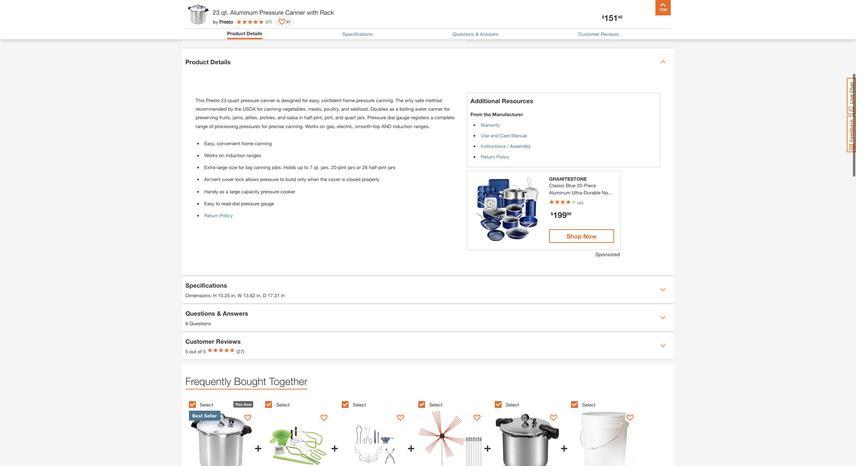 Task type: vqa. For each thing, say whether or not it's contained in the screenshot.
rightmost by
yes



Task type: locate. For each thing, give the bounding box(es) containing it.
jars right 26
[[388, 165, 396, 170]]

4 + from the left
[[484, 440, 492, 455]]

a down the
[[396, 106, 399, 112]]

gauge down handy as a large capacity pressure cooker
[[261, 201, 274, 206]]

on inside this presto 23-quart pressure canner is designed for easy, confident home pressure canning. the only safe method recommended by the usda for canning vegetables, meats, poultry, and seafood. doubles as a boiling water canner for preserving fruits, jams, jellies, pickles, and salsa in half-pint, pint, and quart jars. pressure dial gauge registers a complete range of processing pressures for precise canning. works on gas, electric, smooth-top and induction ranges.
[[320, 123, 325, 129]]

care
[[500, 133, 510, 139]]

processing
[[215, 123, 238, 129]]

answers inside questions & answers 6 questions
[[223, 310, 248, 317]]

$ down cookware at the right top of page
[[551, 211, 554, 216]]

a right 'registers'
[[431, 115, 434, 121]]

large up 'easy to read dial pressure gauge'
[[230, 189, 240, 194]]

0 horizontal spatial jars
[[348, 165, 356, 170]]

1 vertical spatial to
[[280, 177, 284, 182]]

works up "extra-"
[[204, 153, 218, 158]]

1 horizontal spatial on
[[320, 123, 325, 129]]

on down "convenient"
[[219, 153, 224, 158]]

27
[[267, 19, 271, 24]]

policy down read
[[220, 213, 233, 219]]

+ for the 2 / 6 group
[[331, 440, 339, 455]]

0 vertical spatial aluminum
[[230, 9, 258, 16]]

is left closed
[[342, 177, 345, 182]]

jars left or
[[348, 165, 356, 170]]

0 vertical spatial by
[[213, 19, 218, 24]]

works on induction ranges
[[204, 153, 261, 158]]

2 pint from the left
[[379, 165, 387, 170]]

as right "handy" on the left top of the page
[[220, 189, 225, 194]]

1 horizontal spatial this
[[235, 403, 243, 407]]

1 vertical spatial a
[[431, 115, 434, 121]]

customer down diy
[[579, 31, 600, 37]]

additional
[[471, 97, 501, 105]]

display image inside 1 / 6 "group"
[[244, 415, 251, 422]]

select inside 4 / 6 group
[[430, 402, 443, 408]]

for down pickles,
[[262, 123, 268, 129]]

23-
[[221, 97, 228, 103]]

select for the 2 / 6 group
[[276, 402, 290, 408]]

0 horizontal spatial details
[[211, 58, 231, 65]]

in right 17.31
[[281, 293, 285, 298]]

the right "from"
[[484, 112, 491, 117]]

pressure up the top
[[368, 115, 386, 121]]

2 horizontal spatial a
[[431, 115, 434, 121]]

0 horizontal spatial the
[[235, 106, 242, 112]]

2 vertical spatial questions
[[190, 321, 211, 326]]

5 gal. 70mil food safe bucket white image
[[572, 411, 637, 467]]

6 select from the left
[[583, 402, 596, 408]]

) for ( 90 )
[[583, 201, 584, 205]]

dimensions:
[[186, 293, 212, 298]]

5 + from the left
[[561, 440, 568, 455]]

is left designed
[[277, 97, 280, 103]]

1 vertical spatial return
[[204, 213, 219, 219]]

share
[[418, 24, 432, 30]]

2 / 6 group
[[266, 397, 339, 467]]

pressure up usda
[[241, 97, 259, 103]]

pint up properly
[[379, 165, 387, 170]]

pint, up gas, on the left top
[[325, 115, 334, 121]]

pint, down 'meats,'
[[314, 115, 323, 121]]

in left the w on the left bottom of the page
[[231, 293, 235, 298]]

cooker
[[281, 189, 295, 194]]

click to redirect to view my cart page image
[[653, 8, 662, 16]]

0 vertical spatial to
[[304, 165, 309, 170]]

1 horizontal spatial return policy
[[481, 154, 510, 160]]

5 out of 5
[[186, 349, 206, 355]]

5
[[186, 349, 188, 355], [203, 349, 206, 355]]

questions & answers button
[[453, 31, 499, 37], [453, 31, 499, 37]]

h
[[213, 293, 217, 298]]

$ left the 40
[[602, 14, 605, 19]]

this inside 1 / 6 "group"
[[235, 403, 243, 407]]

2 select from the left
[[276, 402, 290, 408]]

a up read
[[226, 189, 228, 194]]

1 horizontal spatial ,
[[261, 293, 262, 298]]

the inside this presto 23-quart pressure canner is designed for easy, confident home pressure canning. the only safe method recommended by the usda for canning vegetables, meats, poultry, and seafood. doubles as a boiling water canner for preserving fruits, jams, jellies, pickles, and salsa in half-pint, pint, and quart jars. pressure dial gauge registers a complete range of processing pressures for precise canning. works on gas, electric, smooth-top and induction ranges.
[[235, 106, 242, 112]]

1 horizontal spatial is
[[342, 177, 345, 182]]

the up jams,
[[235, 106, 242, 112]]

1 horizontal spatial aluminum
[[550, 190, 571, 196]]

$ for 151
[[602, 14, 605, 19]]

1 vertical spatial (
[[578, 201, 579, 205]]

2 caret image from the top
[[661, 287, 666, 293]]

jobs.
[[272, 165, 282, 170]]

by up fruits,
[[228, 106, 233, 112]]

1 horizontal spatial only
[[405, 97, 414, 103]]

) for ( 27 )
[[271, 19, 272, 24]]

3 + from the left
[[408, 440, 415, 455]]

0 horizontal spatial gauge
[[261, 201, 274, 206]]

seafood.
[[351, 106, 369, 112]]

when
[[308, 177, 319, 182]]

cover left the lock
[[222, 177, 234, 182]]

0 vertical spatial presto
[[219, 19, 233, 24]]

0 vertical spatial dial
[[388, 115, 395, 121]]

product image image
[[187, 3, 209, 26]]

qt. right 23
[[221, 9, 229, 16]]

print button
[[435, 23, 457, 33]]

customer reviews up 5 out of 5
[[186, 338, 241, 345]]

0 vertical spatial qt.
[[221, 9, 229, 16]]

1 horizontal spatial reviews
[[601, 31, 619, 37]]

specifications dimensions: h 15.25 in , w 13.62 in , d 17.31 in
[[186, 282, 285, 298]]

half- right 26
[[369, 165, 379, 170]]

2 horizontal spatial to
[[304, 165, 309, 170]]

to left 7
[[304, 165, 309, 170]]

bakeware
[[582, 204, 603, 210]]

pint
[[338, 165, 347, 170], [379, 165, 387, 170]]

1 horizontal spatial (
[[578, 201, 579, 205]]

this for this item
[[235, 403, 243, 407]]

0 horizontal spatial only
[[298, 177, 306, 182]]

on left gas, on the left top
[[320, 123, 325, 129]]

policy
[[497, 154, 510, 160], [220, 213, 233, 219]]

select inside 5 / 6 "group"
[[506, 402, 519, 408]]

works down 'meats,'
[[305, 123, 319, 129]]

of
[[209, 123, 213, 129], [198, 349, 202, 355]]

1 horizontal spatial home
[[343, 97, 355, 103]]

and right poultry,
[[341, 106, 349, 112]]

0 vertical spatial )
[[271, 19, 272, 24]]

or
[[357, 165, 361, 170]]

presto inside this presto 23-quart pressure canner is designed for easy, confident home pressure canning. the only safe method recommended by the usda for canning vegetables, meats, poultry, and seafood. doubles as a boiling water canner for preserving fruits, jams, jellies, pickles, and salsa in half-pint, pint, and quart jars. pressure dial gauge registers a complete range of processing pressures for precise canning. works on gas, electric, smooth-top and induction ranges.
[[206, 97, 220, 103]]

1 horizontal spatial half-
[[369, 165, 379, 170]]

22 qt. aluminum stovetop pressure cooker with built-in pressure dial gauge image
[[495, 411, 561, 467]]

to
[[304, 165, 309, 170], [280, 177, 284, 182], [216, 201, 220, 206]]

specifications inside specifications dimensions: h 15.25 in , w 13.62 in , d 17.31 in
[[186, 282, 227, 289]]

0 horizontal spatial customer reviews
[[186, 338, 241, 345]]

0 vertical spatial return policy link
[[481, 154, 510, 160]]

pressure
[[260, 9, 284, 16], [368, 115, 386, 121]]

manufacturer
[[493, 112, 524, 117]]

induction up size
[[226, 153, 246, 158]]

return policy link down instructions
[[481, 154, 510, 160]]

cover down jars,
[[329, 177, 341, 182]]

select for 1 / 6 "group"
[[200, 402, 213, 408]]

1 horizontal spatial as
[[390, 106, 395, 112]]

answers
[[480, 31, 499, 37], [223, 310, 248, 317]]

display image inside 5 / 6 "group"
[[551, 415, 557, 422]]

0 vertical spatial $
[[602, 14, 605, 19]]

return policy down instructions
[[481, 154, 510, 160]]

quart up electric,
[[345, 115, 356, 121]]

3 select from the left
[[353, 402, 366, 408]]

return policy down read
[[204, 213, 233, 219]]

1 vertical spatial policy
[[220, 213, 233, 219]]

induction inside this presto 23-quart pressure canner is designed for easy, confident home pressure canning. the only safe method recommended by the usda for canning vegetables, meats, poultry, and seafood. doubles as a boiling water canner for preserving fruits, jams, jellies, pickles, and salsa in half-pint, pint, and quart jars. pressure dial gauge registers a complete range of processing pressures for precise canning. works on gas, electric, smooth-top and induction ranges.
[[393, 123, 413, 129]]

in
[[299, 115, 303, 121], [231, 293, 235, 298], [257, 293, 261, 298], [281, 293, 285, 298]]

1 horizontal spatial works
[[305, 123, 319, 129]]

pressure up ( 27 )
[[260, 9, 284, 16]]

return policy for the leftmost return policy link
[[204, 213, 233, 219]]

to left build
[[280, 177, 284, 182]]

the home depot logo image
[[188, 5, 209, 27]]

( down 23 qt. aluminum pressure canner with rack
[[266, 19, 267, 24]]

0 horizontal spatial as
[[220, 189, 225, 194]]

99
[[567, 211, 572, 216]]

for
[[302, 97, 308, 103], [257, 106, 263, 112], [445, 106, 450, 112], [262, 123, 268, 129], [239, 165, 244, 170]]

1 vertical spatial pressure
[[368, 115, 386, 121]]

1 horizontal spatial by
[[228, 106, 233, 112]]

select for 4 / 6 group
[[430, 402, 443, 408]]

as right doubles
[[390, 106, 395, 112]]

product
[[227, 30, 245, 36], [186, 58, 209, 65]]

2 vertical spatial to
[[216, 201, 220, 206]]

answers for questions & answers 6 questions
[[223, 310, 248, 317]]

the right when
[[321, 177, 327, 182]]

specifications button
[[343, 31, 373, 37], [343, 31, 373, 37]]

2 5 from the left
[[203, 349, 206, 355]]

aluminum right the n
[[230, 9, 258, 16]]

additional resources
[[471, 97, 534, 105]]

0 vertical spatial of
[[209, 123, 213, 129]]

as
[[390, 106, 395, 112], [220, 189, 225, 194]]

7 piece premium stainless steel canning cookware set starter kit with rack, tongs, wrench, lid lifter image
[[342, 411, 408, 467]]

1 pint, from the left
[[314, 115, 323, 121]]

$
[[602, 14, 605, 19], [551, 211, 554, 216]]

$ inside $ 199 99
[[551, 211, 554, 216]]

pint left or
[[338, 165, 347, 170]]

select for 6 / 6 group
[[583, 402, 596, 408]]

gauge
[[397, 115, 410, 121], [261, 201, 274, 206]]

display image inside 6 / 6 group
[[627, 415, 634, 422]]

jams,
[[233, 115, 244, 121]]

only inside this presto 23-quart pressure canner is designed for easy, confident home pressure canning. the only safe method recommended by the usda for canning vegetables, meats, poultry, and seafood. doubles as a boiling water canner for preserving fruits, jams, jellies, pickles, and salsa in half-pint, pint, and quart jars. pressure dial gauge registers a complete range of processing pressures for precise canning. works on gas, electric, smooth-top and induction ranges.
[[405, 97, 414, 103]]

26
[[363, 165, 368, 170]]

shop
[[567, 233, 582, 240]]

0 vertical spatial customer reviews
[[579, 31, 619, 37]]

0 horizontal spatial return policy
[[204, 213, 233, 219]]

0 horizontal spatial specifications
[[186, 282, 227, 289]]

cover
[[222, 177, 234, 182], [329, 177, 341, 182]]

return policy link down read
[[204, 213, 233, 219]]

granitestone
[[550, 176, 587, 182]]

+ inside the 2 / 6 group
[[331, 440, 339, 455]]

1 horizontal spatial answers
[[480, 31, 499, 37]]

select for 5 / 6 "group"
[[506, 402, 519, 408]]

, left the w on the left bottom of the page
[[235, 293, 236, 298]]

questions for questions & answers
[[453, 31, 475, 37]]

select inside 1 / 6 "group"
[[200, 402, 213, 408]]

1 horizontal spatial customer
[[579, 31, 600, 37]]

for left easy,
[[302, 97, 308, 103]]

0 horizontal spatial pint
[[338, 165, 347, 170]]

return policy link
[[481, 154, 510, 160], [204, 213, 233, 219]]

)
[[271, 19, 272, 24], [583, 201, 584, 205]]

aluminum
[[230, 9, 258, 16], [550, 190, 571, 196]]

& down 15.25
[[217, 310, 221, 317]]

customer reviews down diy
[[579, 31, 619, 37]]

and
[[382, 123, 392, 129]]

canning.
[[376, 97, 395, 103], [286, 123, 304, 129]]

1 horizontal spatial canner
[[429, 106, 443, 112]]

reviews down diy
[[601, 31, 619, 37]]

top button
[[656, 0, 671, 15]]

canning. up doubles
[[376, 97, 395, 103]]

canning up pickles,
[[264, 106, 281, 112]]

1 vertical spatial &
[[217, 310, 221, 317]]

0 horizontal spatial ,
[[235, 293, 236, 298]]

range
[[196, 123, 208, 129]]

1 vertical spatial reviews
[[216, 338, 241, 345]]

only right build
[[298, 177, 306, 182]]

return
[[481, 154, 496, 160], [204, 213, 219, 219]]

+ inside 5 / 6 "group"
[[561, 440, 568, 455]]

safe
[[415, 97, 424, 103]]

dial right read
[[232, 201, 240, 206]]

by
[[213, 19, 218, 24], [228, 106, 233, 112]]

1 vertical spatial specifications
[[186, 282, 227, 289]]

1 horizontal spatial a
[[396, 106, 399, 112]]

$ inside $ 151 40
[[602, 14, 605, 19]]

0 vertical spatial as
[[390, 106, 395, 112]]

read
[[222, 201, 231, 206]]

as inside this presto 23-quart pressure canner is designed for easy, confident home pressure canning. the only safe method recommended by the usda for canning vegetables, meats, poultry, and seafood. doubles as a boiling water canner for preserving fruits, jams, jellies, pickles, and salsa in half-pint, pint, and quart jars. pressure dial gauge registers a complete range of processing pressures for precise canning. works on gas, electric, smooth-top and induction ranges.
[[390, 106, 395, 112]]

select inside 6 / 6 group
[[583, 402, 596, 408]]

1 vertical spatial qt.
[[314, 165, 320, 170]]

, left d
[[261, 293, 262, 298]]

display image for 6 / 6 group
[[627, 415, 634, 422]]

return down instructions
[[481, 154, 496, 160]]

pint,
[[314, 115, 323, 121], [325, 115, 334, 121]]

large
[[217, 165, 228, 170], [230, 189, 240, 194]]

pressure up seafood.
[[357, 97, 375, 103]]

0 vertical spatial home
[[343, 97, 355, 103]]

2 vertical spatial a
[[226, 189, 228, 194]]

0 horizontal spatial of
[[198, 349, 202, 355]]

0 vertical spatial product details
[[227, 30, 263, 36]]

2 pint, from the left
[[325, 115, 334, 121]]

canning up the ranges at the left of the page
[[255, 140, 272, 146]]

print
[[446, 24, 457, 30]]

questions up 6
[[186, 310, 215, 317]]

+ for 5 / 6 "group"
[[561, 440, 568, 455]]

home
[[343, 97, 355, 103], [242, 140, 254, 146]]

&
[[476, 31, 479, 37], [217, 310, 221, 317]]

1 jars from the left
[[348, 165, 356, 170]]

0 vertical spatial is
[[277, 97, 280, 103]]

& right "print" button
[[476, 31, 479, 37]]

this up "recommended"
[[196, 97, 205, 103]]

4 caret image from the top
[[661, 343, 666, 349]]

display image for 3 / 6 group at the left of the page
[[398, 415, 404, 422]]

shop now button
[[550, 230, 615, 243]]

0 horizontal spatial large
[[217, 165, 228, 170]]

0 vertical spatial (
[[266, 19, 267, 24]]

resources
[[502, 97, 534, 105]]

d
[[263, 293, 267, 298]]

5 left 'out' in the bottom of the page
[[186, 349, 188, 355]]

aluminum inside granitestone classic blue 20-piece aluminum ultra-durable non- stick diamond infused cookware and bakeware set
[[550, 190, 571, 196]]

durable
[[584, 190, 601, 196]]

20- right jars,
[[331, 165, 338, 170]]

dial inside this presto 23-quart pressure canner is designed for easy, confident home pressure canning. the only safe method recommended by the usda for canning vegetables, meats, poultry, and seafood. doubles as a boiling water canner for preserving fruits, jams, jellies, pickles, and salsa in half-pint, pint, and quart jars. pressure dial gauge registers a complete range of processing pressures for precise canning. works on gas, electric, smooth-top and induction ranges.
[[388, 115, 395, 121]]

pressure down capacity on the top of page
[[241, 201, 260, 206]]

caret image
[[661, 59, 666, 65], [661, 287, 666, 293], [661, 315, 666, 321], [661, 343, 666, 349]]

1 vertical spatial return policy
[[204, 213, 233, 219]]

What can we help you find today? search field
[[318, 9, 506, 24]]

1 select from the left
[[200, 402, 213, 408]]

questions down print
[[453, 31, 475, 37]]

dial up and
[[388, 115, 395, 121]]

1 5 from the left
[[186, 349, 188, 355]]

0 horizontal spatial &
[[217, 310, 221, 317]]

canner up pickles,
[[261, 97, 275, 103]]

half- inside this presto 23-quart pressure canner is designed for easy, confident home pressure canning. the only safe method recommended by the usda for canning vegetables, meats, poultry, and seafood. doubles as a boiling water canner for preserving fruits, jams, jellies, pickles, and salsa in half-pint, pint, and quart jars. pressure dial gauge registers a complete range of processing pressures for precise canning. works on gas, electric, smooth-top and induction ranges.
[[304, 115, 314, 121]]

to left read
[[216, 201, 220, 206]]

& for questions & answers
[[476, 31, 479, 37]]

1 horizontal spatial product
[[227, 30, 245, 36]]

1 vertical spatial details
[[211, 58, 231, 65]]

0 horizontal spatial (
[[266, 19, 267, 24]]

rouge
[[247, 13, 264, 19]]

1 vertical spatial 20-
[[577, 183, 585, 188]]

canning inside this presto 23-quart pressure canner is designed for easy, confident home pressure canning. the only safe method recommended by the usda for canning vegetables, meats, poultry, and seafood. doubles as a boiling water canner for preserving fruits, jams, jellies, pickles, and salsa in half-pint, pint, and quart jars. pressure dial gauge registers a complete range of processing pressures for precise canning. works on gas, electric, smooth-top and induction ranges.
[[264, 106, 281, 112]]

qt. right 7
[[314, 165, 320, 170]]

& inside questions & answers 6 questions
[[217, 310, 221, 317]]

only up boiling
[[405, 97, 414, 103]]

1 horizontal spatial details
[[247, 30, 263, 36]]

1 vertical spatial by
[[228, 106, 233, 112]]

customer up 5 out of 5
[[186, 338, 215, 345]]

+ inside 3 / 6 group
[[408, 440, 415, 455]]

frequently
[[186, 376, 231, 388]]

by down 23
[[213, 19, 218, 24]]

and up precise
[[278, 115, 286, 121]]

canner
[[261, 97, 275, 103], [429, 106, 443, 112]]

1 + from the left
[[255, 440, 262, 455]]

by inside this presto 23-quart pressure canner is designed for easy, confident home pressure canning. the only safe method recommended by the usda for canning vegetables, meats, poultry, and seafood. doubles as a boiling water canner for preserving fruits, jams, jellies, pickles, and salsa in half-pint, pint, and quart jars. pressure dial gauge registers a complete range of processing pressures for precise canning. works on gas, electric, smooth-top and induction ranges.
[[228, 106, 233, 112]]

pressure for easy to read dial pressure gauge
[[241, 201, 260, 206]]

questions right 6
[[190, 321, 211, 326]]

1 horizontal spatial 20-
[[577, 183, 585, 188]]

doubles
[[371, 106, 388, 112]]

display image
[[279, 19, 286, 26], [244, 415, 251, 422], [321, 415, 328, 422], [398, 415, 404, 422], [551, 415, 557, 422], [627, 415, 634, 422]]

in left d
[[257, 293, 261, 298]]

5 select from the left
[[506, 402, 519, 408]]

home up seafood.
[[343, 97, 355, 103]]

& for questions & answers 6 questions
[[217, 310, 221, 317]]

electric,
[[337, 123, 354, 129]]

0 vertical spatial answers
[[480, 31, 499, 37]]

canning
[[264, 106, 281, 112], [255, 140, 272, 146], [254, 165, 271, 170]]

classic blue 20-piece aluminum ultra-durable non-stick diamond infused cookware and bakeware set image
[[474, 176, 541, 243]]

0 vertical spatial large
[[217, 165, 228, 170]]

1 vertical spatial presto
[[206, 97, 220, 103]]

1 horizontal spatial $
[[602, 14, 605, 19]]

and
[[341, 106, 349, 112], [278, 115, 286, 121], [335, 115, 344, 121], [491, 133, 499, 139], [573, 204, 581, 210]]

0 vertical spatial canner
[[261, 97, 275, 103]]

of right range
[[209, 123, 213, 129]]

pressure down jobs. on the top left
[[260, 177, 279, 182]]

+ for 3 / 6 group at the left of the page
[[408, 440, 415, 455]]

big
[[246, 165, 252, 170]]

feedback link image
[[848, 116, 857, 153]]

this inside this presto 23-quart pressure canner is designed for easy, confident home pressure canning. the only safe method recommended by the usda for canning vegetables, meats, poultry, and seafood. doubles as a boiling water canner for preserving fruits, jams, jellies, pickles, and salsa in half-pint, pint, and quart jars. pressure dial gauge registers a complete range of processing pressures for precise canning. works on gas, electric, smooth-top and induction ranges.
[[196, 97, 205, 103]]

0 horizontal spatial pint,
[[314, 115, 323, 121]]

select inside 3 / 6 group
[[353, 402, 366, 408]]

questions & answers 6 questions
[[186, 310, 248, 326]]

jars
[[348, 165, 356, 170], [388, 165, 396, 170]]

home up the ranges at the left of the page
[[242, 140, 254, 146]]

works inside this presto 23-quart pressure canner is designed for easy, confident home pressure canning. the only safe method recommended by the usda for canning vegetables, meats, poultry, and seafood. doubles as a boiling water canner for preserving fruits, jams, jellies, pickles, and salsa in half-pint, pint, and quart jars. pressure dial gauge registers a complete range of processing pressures for precise canning. works on gas, electric, smooth-top and induction ranges.
[[305, 123, 319, 129]]

home inside this presto 23-quart pressure canner is designed for easy, confident home pressure canning. the only safe method recommended by the usda for canning vegetables, meats, poultry, and seafood. doubles as a boiling water canner for preserving fruits, jams, jellies, pickles, and salsa in half-pint, pint, and quart jars. pressure dial gauge registers a complete range of processing pressures for precise canning. works on gas, electric, smooth-top and induction ranges.
[[343, 97, 355, 103]]

4 / 6 group
[[419, 397, 492, 467]]

canning. down salsa
[[286, 123, 304, 129]]

( down ultra-
[[578, 201, 579, 205]]

1 vertical spatial as
[[220, 189, 225, 194]]

jellies,
[[246, 115, 259, 121]]

3 caret image from the top
[[661, 315, 666, 321]]

use
[[481, 133, 490, 139]]

0 horizontal spatial quart
[[228, 97, 240, 103]]

induction right and
[[393, 123, 413, 129]]

gauge down boiling
[[397, 115, 410, 121]]

select for 3 / 6 group at the left of the page
[[353, 402, 366, 408]]

0 horizontal spatial 5
[[186, 349, 188, 355]]

half- down 'meats,'
[[304, 115, 314, 121]]

0 horizontal spatial $
[[551, 211, 554, 216]]

confident
[[322, 97, 342, 103]]

4 select from the left
[[430, 402, 443, 408]]

return down easy on the top left of the page
[[204, 213, 219, 219]]

0 horizontal spatial induction
[[226, 153, 246, 158]]

20- up ultra-
[[577, 183, 585, 188]]

and up electric,
[[335, 115, 344, 121]]

this for this presto 23-quart pressure canner is designed for easy, confident home pressure canning. the only safe method recommended by the usda for canning vegetables, meats, poultry, and seafood. doubles as a boiling water canner for preserving fruits, jams, jellies, pickles, and salsa in half-pint, pint, and quart jars. pressure dial gauge registers a complete range of processing pressures for precise canning. works on gas, electric, smooth-top and induction ranges.
[[196, 97, 205, 103]]

+ inside 4 / 6 group
[[484, 440, 492, 455]]

presto down 23
[[219, 19, 233, 24]]

this item
[[235, 403, 252, 407]]

5 right 'out' in the bottom of the page
[[203, 349, 206, 355]]

large left size
[[217, 165, 228, 170]]

presto up "recommended"
[[206, 97, 220, 103]]

select inside the 2 / 6 group
[[276, 402, 290, 408]]

0 vertical spatial return policy
[[481, 154, 510, 160]]

quart
[[228, 97, 240, 103], [345, 115, 356, 121]]

2 + from the left
[[331, 440, 339, 455]]

1 horizontal spatial &
[[476, 31, 479, 37]]

specifications for specifications
[[343, 31, 373, 37]]

display image inside the 2 / 6 group
[[321, 415, 328, 422]]

and down diamond
[[573, 204, 581, 210]]

70815
[[290, 13, 305, 19]]

display image inside 3 / 6 group
[[398, 415, 404, 422]]

in right salsa
[[299, 115, 303, 121]]



Task type: describe. For each thing, give the bounding box(es) containing it.
$ 199 99
[[551, 210, 572, 220]]

w
[[238, 293, 242, 298]]

1 caret image from the top
[[661, 59, 666, 65]]

answers for questions & answers
[[480, 31, 499, 37]]

from
[[471, 112, 483, 117]]

1 cover from the left
[[222, 177, 234, 182]]

23 qt. aluminum pressure canner with rack
[[213, 9, 334, 16]]

151
[[605, 13, 618, 23]]

closed
[[347, 177, 361, 182]]

easy, convenient home canning
[[204, 140, 272, 146]]

1 horizontal spatial quart
[[345, 115, 356, 121]]

specifications for specifications dimensions: h 15.25 in , w 13.62 in , d 17.31 in
[[186, 282, 227, 289]]

is inside this presto 23-quart pressure canner is designed for easy, confident home pressure canning. the only safe method recommended by the usda for canning vegetables, meats, poultry, and seafood. doubles as a boiling water canner for preserving fruits, jams, jellies, pickles, and salsa in half-pint, pint, and quart jars. pressure dial gauge registers a complete range of processing pressures for precise canning. works on gas, electric, smooth-top and induction ranges.
[[277, 97, 280, 103]]

in inside this presto 23-quart pressure canner is designed for easy, confident home pressure canning. the only safe method recommended by the usda for canning vegetables, meats, poultry, and seafood. doubles as a boiling water canner for preserving fruits, jams, jellies, pickles, and salsa in half-pint, pint, and quart jars. pressure dial gauge registers a complete range of processing pressures for precise canning. works on gas, electric, smooth-top and induction ranges.
[[299, 115, 303, 121]]

$ for 199
[[551, 211, 554, 216]]

display image
[[474, 415, 481, 422]]

manual
[[512, 133, 527, 139]]

shop now
[[567, 233, 597, 240]]

7 function canning kit image
[[266, 411, 331, 467]]

pressure for this presto 23-quart pressure canner is designed for easy, confident home pressure canning. the only safe method recommended by the usda for canning vegetables, meats, poultry, and seafood. doubles as a boiling water canner for preserving fruits, jams, jellies, pickles, and salsa in half-pint, pint, and quart jars. pressure dial gauge registers a complete range of processing pressures for precise canning. works on gas, electric, smooth-top and induction ranges.
[[241, 97, 259, 103]]

0 horizontal spatial return
[[204, 213, 219, 219]]

1 vertical spatial canning.
[[286, 123, 304, 129]]

0 horizontal spatial aluminum
[[230, 9, 258, 16]]

allows
[[246, 177, 259, 182]]

( for 27
[[266, 19, 267, 24]]

20- inside granitestone classic blue 20-piece aluminum ultra-durable non- stick diamond infused cookware and bakeware set
[[577, 183, 585, 188]]

0 horizontal spatial to
[[216, 201, 220, 206]]

9pm
[[259, 13, 271, 19]]

extra-
[[204, 165, 217, 170]]

poultry,
[[324, 106, 340, 112]]

0 horizontal spatial 20-
[[331, 165, 338, 170]]

0 horizontal spatial return policy link
[[204, 213, 233, 219]]

1 horizontal spatial large
[[230, 189, 240, 194]]

0 horizontal spatial home
[[242, 140, 254, 146]]

for left big
[[239, 165, 244, 170]]

fruits,
[[219, 115, 231, 121]]

and right use
[[491, 133, 499, 139]]

blue
[[566, 183, 576, 188]]

1 vertical spatial half-
[[369, 165, 379, 170]]

ranges
[[247, 153, 261, 158]]

( 27 )
[[266, 19, 272, 24]]

1 vertical spatial customer reviews
[[186, 338, 241, 345]]

air/vent
[[204, 177, 221, 182]]

1 vertical spatial gauge
[[261, 201, 274, 206]]

policy for the leftmost return policy link
[[220, 213, 233, 219]]

out
[[190, 349, 196, 355]]

23
[[213, 9, 220, 16]]

easy,
[[204, 140, 216, 146]]

2 jars from the left
[[388, 165, 396, 170]]

for right usda
[[257, 106, 263, 112]]

display image for the 2 / 6 group
[[321, 415, 328, 422]]

granitestone classic blue 20-piece aluminum ultra-durable non- stick diamond infused cookware and bakeware set
[[550, 176, 613, 210]]

from the manufacturer
[[471, 112, 524, 117]]

convenient
[[217, 140, 240, 146]]

and inside granitestone classic blue 20-piece aluminum ultra-durable non- stick diamond infused cookware and bakeware set
[[573, 204, 581, 210]]

$ 151 40
[[602, 13, 623, 23]]

warranty
[[481, 122, 500, 128]]

size
[[229, 165, 237, 170]]

up
[[298, 165, 303, 170]]

item
[[244, 403, 252, 407]]

questions for questions & answers 6 questions
[[186, 310, 215, 317]]

17.31
[[268, 293, 280, 298]]

0 vertical spatial reviews
[[601, 31, 619, 37]]

caret image for specifications
[[661, 287, 666, 293]]

instructions
[[481, 143, 506, 149]]

( 90 )
[[578, 201, 584, 205]]

1 vertical spatial is
[[342, 177, 345, 182]]

1 horizontal spatial qt.
[[314, 165, 320, 170]]

presto for by
[[219, 19, 233, 24]]

easy to read dial pressure gauge
[[204, 201, 274, 206]]

diy button
[[589, 8, 611, 25]]

together
[[269, 376, 308, 388]]

classic
[[550, 183, 565, 188]]

0 horizontal spatial on
[[219, 153, 224, 158]]

assembly
[[510, 143, 531, 149]]

( for 90
[[578, 201, 579, 205]]

properly
[[362, 177, 380, 182]]

0 vertical spatial canning.
[[376, 97, 395, 103]]

1 / 6 group
[[189, 397, 262, 467]]

share button
[[407, 23, 432, 33]]

/
[[508, 143, 509, 149]]

1 vertical spatial induction
[[226, 153, 246, 158]]

jars.
[[357, 115, 366, 121]]

0 vertical spatial pressure
[[260, 9, 284, 16]]

of inside this presto 23-quart pressure canner is designed for easy, confident home pressure canning. the only safe method recommended by the usda for canning vegetables, meats, poultry, and seafood. doubles as a boiling water canner for preserving fruits, jams, jellies, pickles, and salsa in half-pint, pint, and quart jars. pressure dial gauge registers a complete range of processing pressures for precise canning. works on gas, electric, smooth-top and induction ranges.
[[209, 123, 213, 129]]

40
[[618, 14, 623, 19]]

holds
[[284, 165, 296, 170]]

6
[[186, 321, 188, 326]]

1 horizontal spatial customer reviews
[[579, 31, 619, 37]]

0 horizontal spatial by
[[213, 19, 218, 24]]

0 vertical spatial details
[[247, 30, 263, 36]]

97
[[287, 19, 291, 24]]

bought
[[234, 376, 267, 388]]

13.62
[[243, 293, 255, 298]]

3 / 6 group
[[342, 397, 415, 467]]

salsa
[[287, 115, 298, 121]]

policy for the right return policy link
[[497, 154, 510, 160]]

2 horizontal spatial the
[[484, 112, 491, 117]]

diamond
[[562, 197, 581, 203]]

chimney sweep kit 26 ft. l chimney cleaning tool kits with 8 nylon flexible rods chimney brush kit fireplace tool image
[[419, 411, 484, 467]]

1 vertical spatial dial
[[232, 201, 240, 206]]

1 vertical spatial canning
[[255, 140, 272, 146]]

warranty link
[[481, 122, 500, 128]]

1 , from the left
[[235, 293, 236, 298]]

now
[[584, 233, 597, 240]]

pickles,
[[260, 115, 276, 121]]

2 vertical spatial canning
[[254, 165, 271, 170]]

diy
[[596, 18, 605, 24]]

seller
[[204, 413, 217, 419]]

gas,
[[327, 123, 336, 129]]

easy
[[204, 201, 215, 206]]

6 / 6 group
[[572, 397, 645, 467]]

0 horizontal spatial reviews
[[216, 338, 241, 345]]

jars,
[[321, 165, 330, 170]]

by presto
[[213, 19, 233, 24]]

0 vertical spatial return
[[481, 154, 496, 160]]

questions & answers
[[453, 31, 499, 37]]

precise
[[269, 123, 284, 129]]

1 vertical spatial customer
[[186, 338, 215, 345]]

0 horizontal spatial canner
[[261, 97, 275, 103]]

1 horizontal spatial the
[[321, 177, 327, 182]]

0 horizontal spatial product
[[186, 58, 209, 65]]

usda
[[243, 106, 256, 112]]

for up 'complete'
[[445, 106, 450, 112]]

pressure left cooker
[[261, 189, 279, 194]]

1 horizontal spatial return policy link
[[481, 154, 510, 160]]

this presto 23-quart pressure canner is designed for easy, confident home pressure canning. the only safe method recommended by the usda for canning vegetables, meats, poultry, and seafood. doubles as a boiling water canner for preserving fruits, jams, jellies, pickles, and salsa in half-pint, pint, and quart jars. pressure dial gauge registers a complete range of processing pressures for precise canning. works on gas, electric, smooth-top and induction ranges.
[[196, 97, 455, 129]]

easy,
[[310, 97, 320, 103]]

pressure inside this presto 23-quart pressure canner is designed for easy, confident home pressure canning. the only safe method recommended by the usda for canning vegetables, meats, poultry, and seafood. doubles as a boiling water canner for preserving fruits, jams, jellies, pickles, and salsa in half-pint, pint, and quart jars. pressure dial gauge registers a complete range of processing pressures for precise canning. works on gas, electric, smooth-top and induction ranges.
[[368, 115, 386, 121]]

cookware
[[550, 204, 571, 210]]

preserving
[[196, 115, 218, 121]]

+ inside 1 / 6 "group"
[[255, 440, 262, 455]]

top
[[373, 123, 380, 129]]

2 cover from the left
[[329, 177, 341, 182]]

5 / 6 group
[[495, 397, 568, 467]]

pressure for air/vent cover lock allows pressure to build only when the cover is closed properly
[[260, 177, 279, 182]]

instructions / assembly
[[481, 143, 531, 149]]

smooth-
[[355, 123, 373, 129]]

1 horizontal spatial to
[[280, 177, 284, 182]]

display image inside the 97 dropdown button
[[279, 19, 286, 26]]

gauge inside this presto 23-quart pressure canner is designed for easy, confident home pressure canning. the only safe method recommended by the usda for canning vegetables, meats, poultry, and seafood. doubles as a boiling water canner for preserving fruits, jams, jellies, pickles, and salsa in half-pint, pint, and quart jars. pressure dial gauge registers a complete range of processing pressures for precise canning. works on gas, electric, smooth-top and induction ranges.
[[397, 115, 410, 121]]

presto for this
[[206, 97, 220, 103]]

display image for 5 / 6 "group"
[[551, 415, 557, 422]]

ranges.
[[414, 123, 430, 129]]

method
[[426, 97, 442, 103]]

live chat image
[[848, 78, 857, 115]]

with
[[307, 9, 319, 16]]

capacity
[[242, 189, 260, 194]]

non-
[[602, 190, 613, 196]]

(27)
[[237, 349, 245, 355]]

2 , from the left
[[261, 293, 262, 298]]

0 horizontal spatial a
[[226, 189, 228, 194]]

caret image for questions & answers
[[661, 315, 666, 321]]

0 vertical spatial customer
[[579, 31, 600, 37]]

ultra-
[[572, 190, 584, 196]]

return policy for the right return policy link
[[481, 154, 510, 160]]

1 pint from the left
[[338, 165, 347, 170]]

pressures
[[240, 123, 260, 129]]

baton
[[231, 13, 246, 19]]

1 vertical spatial works
[[204, 153, 218, 158]]

sponsored
[[596, 252, 620, 258]]

1 vertical spatial product details
[[186, 58, 231, 65]]

+ for 4 / 6 group
[[484, 440, 492, 455]]

use and care manual link
[[481, 133, 527, 139]]

caret image for customer reviews
[[661, 343, 666, 349]]



